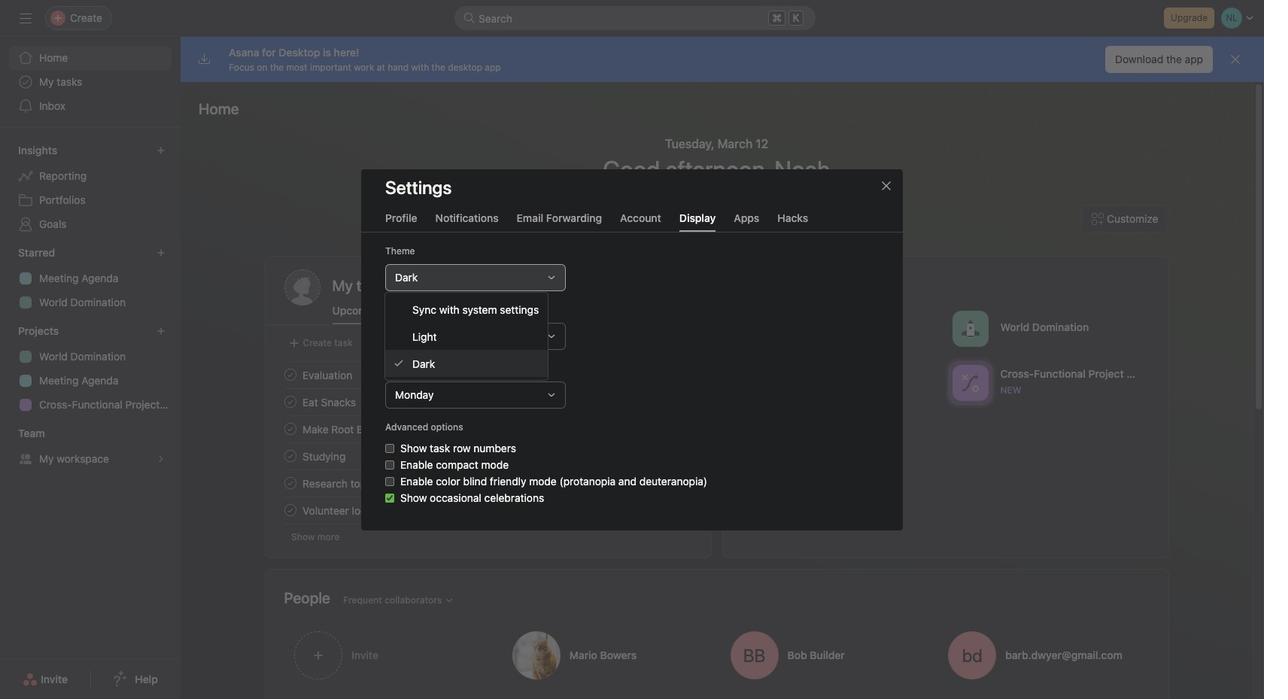 Task type: locate. For each thing, give the bounding box(es) containing it.
mark complete image
[[281, 393, 299, 411], [281, 420, 299, 438], [281, 447, 299, 465]]

2 mark complete image from the top
[[281, 474, 299, 492]]

3 mark complete image from the top
[[281, 447, 299, 465]]

2 mark complete image from the top
[[281, 420, 299, 438]]

insights element
[[0, 137, 181, 239]]

None checkbox
[[385, 444, 394, 453], [385, 477, 394, 486], [385, 444, 394, 453], [385, 477, 394, 486]]

1 mark complete checkbox from the top
[[281, 366, 299, 384]]

0 vertical spatial mark complete image
[[281, 393, 299, 411]]

3 mark complete image from the top
[[281, 501, 299, 519]]

global element
[[0, 37, 181, 127]]

1 vertical spatial mark complete checkbox
[[281, 474, 299, 492]]

mark complete image for second mark complete option from the top
[[281, 474, 299, 492]]

1 mark complete image from the top
[[281, 393, 299, 411]]

Mark complete checkbox
[[281, 366, 299, 384], [281, 393, 299, 411], [281, 420, 299, 438], [281, 501, 299, 519]]

3 mark complete checkbox from the top
[[281, 420, 299, 438]]

2 vertical spatial mark complete image
[[281, 447, 299, 465]]

2 mark complete checkbox from the top
[[281, 393, 299, 411]]

mark complete image for 2nd mark complete checkbox
[[281, 393, 299, 411]]

1 mark complete image from the top
[[281, 366, 299, 384]]

2 vertical spatial mark complete image
[[281, 501, 299, 519]]

1 vertical spatial mark complete image
[[281, 420, 299, 438]]

0 vertical spatial mark complete checkbox
[[281, 447, 299, 465]]

2 mark complete checkbox from the top
[[281, 474, 299, 492]]

0 vertical spatial mark complete image
[[281, 366, 299, 384]]

line_and_symbols image
[[961, 374, 979, 392]]

dismiss image
[[1230, 53, 1242, 65]]

1 vertical spatial mark complete image
[[281, 474, 299, 492]]

mark complete image for 4th mark complete checkbox from the bottom
[[281, 366, 299, 384]]

None checkbox
[[385, 460, 394, 469], [385, 493, 394, 503], [385, 460, 394, 469], [385, 493, 394, 503]]

mark complete image
[[281, 366, 299, 384], [281, 474, 299, 492], [281, 501, 299, 519]]

mark complete image for 2nd mark complete option from the bottom
[[281, 447, 299, 465]]

Mark complete checkbox
[[281, 447, 299, 465], [281, 474, 299, 492]]



Task type: vqa. For each thing, say whether or not it's contained in the screenshot.
Home link
no



Task type: describe. For each thing, give the bounding box(es) containing it.
hide sidebar image
[[20, 12, 32, 24]]

rocket image
[[961, 320, 979, 338]]

mark complete image for 4th mark complete checkbox from the top
[[281, 501, 299, 519]]

mark complete image for second mark complete checkbox from the bottom
[[281, 420, 299, 438]]

starred element
[[0, 239, 181, 318]]

add profile photo image
[[284, 270, 320, 306]]

close image
[[881, 180, 893, 192]]

prominent image
[[464, 12, 476, 24]]

1 mark complete checkbox from the top
[[281, 447, 299, 465]]

4 mark complete checkbox from the top
[[281, 501, 299, 519]]

teams element
[[0, 420, 181, 474]]

projects element
[[0, 318, 181, 420]]



